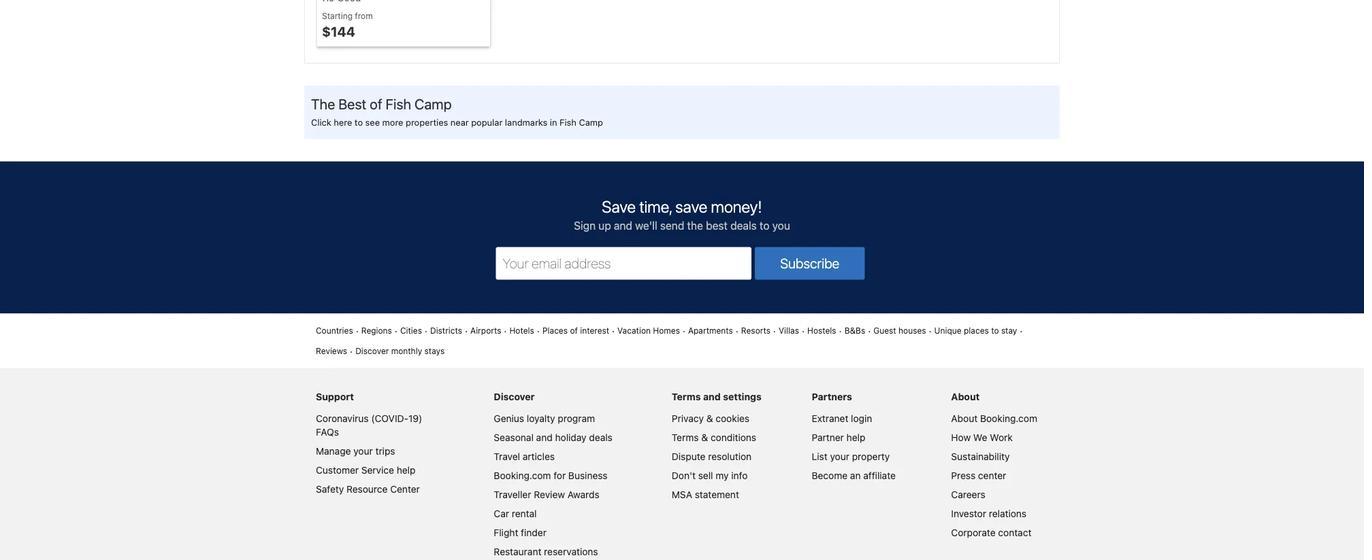Task type: locate. For each thing, give the bounding box(es) containing it.
1 vertical spatial discover
[[494, 392, 535, 403]]

1 vertical spatial help
[[397, 465, 416, 477]]

car rental
[[494, 509, 537, 520]]

terms up the privacy on the bottom of page
[[672, 392, 701, 403]]

camp right in
[[579, 118, 603, 128]]

careers
[[951, 490, 985, 501]]

sell
[[698, 471, 713, 482]]

1 vertical spatial &
[[701, 433, 708, 444]]

0 horizontal spatial help
[[397, 465, 416, 477]]

camp up properties
[[415, 96, 452, 113]]

stays
[[424, 347, 445, 357]]

flight finder
[[494, 528, 547, 539]]

1 horizontal spatial deals
[[730, 220, 757, 233]]

1 vertical spatial about
[[951, 414, 978, 425]]

0 vertical spatial to
[[355, 118, 363, 128]]

your for list
[[830, 452, 849, 463]]

help up list your property
[[847, 433, 865, 444]]

1 vertical spatial booking.com
[[494, 471, 551, 482]]

2 horizontal spatial and
[[703, 392, 721, 403]]

1 horizontal spatial booking.com
[[980, 414, 1037, 425]]

to inside the best of fish camp click here to see more properties near popular landmarks in fish camp
[[355, 118, 363, 128]]

0 horizontal spatial of
[[370, 96, 382, 113]]

monthly
[[391, 347, 422, 357]]

how we work
[[951, 433, 1013, 444]]

1 vertical spatial of
[[570, 327, 578, 336]]

1 vertical spatial fish
[[560, 118, 576, 128]]

booking.com
[[980, 414, 1037, 425], [494, 471, 551, 482]]

partners
[[812, 392, 852, 403]]

to left see at the left of page
[[355, 118, 363, 128]]

deals down money!
[[730, 220, 757, 233]]

fish up more
[[386, 96, 411, 113]]

customer service help link
[[316, 465, 416, 477]]

don't sell my info link
[[672, 471, 748, 482]]

travel articles
[[494, 452, 555, 463]]

1 vertical spatial terms
[[672, 433, 699, 444]]

the
[[311, 96, 335, 113]]

about
[[951, 392, 980, 403], [951, 414, 978, 425]]

booking.com down travel articles link
[[494, 471, 551, 482]]

partner help
[[812, 433, 865, 444]]

1 horizontal spatial to
[[760, 220, 770, 233]]

articles
[[523, 452, 555, 463]]

0 horizontal spatial to
[[355, 118, 363, 128]]

0 vertical spatial help
[[847, 433, 865, 444]]

1 horizontal spatial discover
[[494, 392, 535, 403]]

1 vertical spatial deals
[[589, 433, 613, 444]]

genius loyalty program
[[494, 414, 595, 425]]

of
[[370, 96, 382, 113], [570, 327, 578, 336]]

deals right holiday
[[589, 433, 613, 444]]

relations
[[989, 509, 1027, 520]]

send
[[660, 220, 684, 233]]

guest houses
[[873, 327, 926, 336]]

discover for discover monthly stays
[[355, 347, 389, 357]]

2 horizontal spatial to
[[991, 327, 999, 336]]

seasonal
[[494, 433, 534, 444]]

about up about booking.com link
[[951, 392, 980, 403]]

2 vertical spatial to
[[991, 327, 999, 336]]

cities link
[[400, 325, 422, 338]]

1 horizontal spatial camp
[[579, 118, 603, 128]]

discover
[[355, 347, 389, 357], [494, 392, 535, 403]]

awards
[[568, 490, 600, 501]]

0 vertical spatial terms
[[672, 392, 701, 403]]

save
[[675, 198, 707, 217]]

booking.com for business link
[[494, 471, 608, 482]]

and inside save time, save money! sign up and we'll send the best deals to you
[[614, 220, 632, 233]]

to
[[355, 118, 363, 128], [760, 220, 770, 233], [991, 327, 999, 336]]

cities
[[400, 327, 422, 336]]

your up the customer service help link
[[353, 446, 373, 458]]

discover down regions
[[355, 347, 389, 357]]

how we work link
[[951, 433, 1013, 444]]

terms down the privacy on the bottom of page
[[672, 433, 699, 444]]

1 about from the top
[[951, 392, 980, 403]]

19)
[[408, 414, 422, 425]]

discover for discover
[[494, 392, 535, 403]]

1 vertical spatial and
[[703, 392, 721, 403]]

time,
[[639, 198, 672, 217]]

1 horizontal spatial of
[[570, 327, 578, 336]]

fish right in
[[560, 118, 576, 128]]

1 horizontal spatial fish
[[560, 118, 576, 128]]

to inside save time, save money! sign up and we'll send the best deals to you
[[760, 220, 770, 233]]

and for terms and settings
[[703, 392, 721, 403]]

Your email address email field
[[496, 248, 752, 281]]

0 vertical spatial deals
[[730, 220, 757, 233]]

of right places
[[570, 327, 578, 336]]

0 horizontal spatial and
[[536, 433, 553, 444]]

0 vertical spatial &
[[706, 414, 713, 425]]

&
[[706, 414, 713, 425], [701, 433, 708, 444]]

districts
[[430, 327, 462, 336]]

about booking.com
[[951, 414, 1037, 425]]

0 horizontal spatial camp
[[415, 96, 452, 113]]

0 vertical spatial of
[[370, 96, 382, 113]]

privacy & cookies
[[672, 414, 749, 425]]

unique
[[934, 327, 962, 336]]

faqs
[[316, 427, 339, 438]]

0 vertical spatial discover
[[355, 347, 389, 357]]

about up how
[[951, 414, 978, 425]]

starting from $144
[[322, 12, 373, 40]]

your for manage
[[353, 446, 373, 458]]

b&bs
[[844, 327, 865, 336]]

reviews
[[316, 347, 347, 357]]

& down the privacy & cookies
[[701, 433, 708, 444]]

more
[[382, 118, 403, 128]]

0 vertical spatial booking.com
[[980, 414, 1037, 425]]

booking.com up work
[[980, 414, 1037, 425]]

0 horizontal spatial fish
[[386, 96, 411, 113]]

2 terms from the top
[[672, 433, 699, 444]]

villas link
[[779, 325, 799, 338]]

reservations
[[544, 547, 598, 558]]

1 horizontal spatial your
[[830, 452, 849, 463]]

cookies
[[716, 414, 749, 425]]

press center link
[[951, 471, 1006, 482]]

extranet login link
[[812, 414, 872, 425]]

& up terms & conditions link
[[706, 414, 713, 425]]

to left stay
[[991, 327, 999, 336]]

save
[[602, 198, 636, 217]]

finder
[[521, 528, 547, 539]]

info
[[731, 471, 748, 482]]

b&bs link
[[844, 325, 865, 338]]

your down partner help link at the right bottom
[[830, 452, 849, 463]]

discover up genius
[[494, 392, 535, 403]]

and right "up"
[[614, 220, 632, 233]]

and down genius loyalty program link
[[536, 433, 553, 444]]

car rental link
[[494, 509, 537, 520]]

countries link
[[316, 325, 353, 338]]

and up the privacy & cookies
[[703, 392, 721, 403]]

1 terms from the top
[[672, 392, 701, 403]]

to left you
[[760, 220, 770, 233]]

restaurant reservations
[[494, 547, 598, 558]]

partner help link
[[812, 433, 865, 444]]

support
[[316, 392, 354, 403]]

msa
[[672, 490, 692, 501]]

0 vertical spatial about
[[951, 392, 980, 403]]

restaurant
[[494, 547, 541, 558]]

msa statement link
[[672, 490, 739, 501]]

become an affiliate link
[[812, 471, 896, 482]]

trips
[[375, 446, 395, 458]]

homes
[[653, 327, 680, 336]]

stay
[[1001, 327, 1017, 336]]

0 vertical spatial camp
[[415, 96, 452, 113]]

see
[[365, 118, 380, 128]]

don't
[[672, 471, 696, 482]]

you
[[772, 220, 790, 233]]

1 vertical spatial to
[[760, 220, 770, 233]]

about for about
[[951, 392, 980, 403]]

privacy
[[672, 414, 704, 425]]

help up center
[[397, 465, 416, 477]]

rental
[[512, 509, 537, 520]]

2 vertical spatial and
[[536, 433, 553, 444]]

2 about from the top
[[951, 414, 978, 425]]

dispute resolution
[[672, 452, 752, 463]]

guest houses link
[[873, 325, 926, 338]]

discover monthly stays link
[[355, 346, 445, 358]]

of up see at the left of page
[[370, 96, 382, 113]]

seasonal and holiday deals
[[494, 433, 613, 444]]

list your property link
[[812, 452, 890, 463]]

0 horizontal spatial discover
[[355, 347, 389, 357]]

1 horizontal spatial and
[[614, 220, 632, 233]]

program
[[558, 414, 595, 425]]

flight finder link
[[494, 528, 547, 539]]

terms & conditions link
[[672, 433, 756, 444]]

properties
[[406, 118, 448, 128]]

0 vertical spatial and
[[614, 220, 632, 233]]

0 horizontal spatial your
[[353, 446, 373, 458]]

settings
[[723, 392, 762, 403]]



Task type: vqa. For each thing, say whether or not it's contained in the screenshot.
California
no



Task type: describe. For each thing, give the bounding box(es) containing it.
districts link
[[430, 325, 462, 338]]

vacation
[[617, 327, 651, 336]]

coronavirus (covid-19) faqs link
[[316, 414, 422, 438]]

terms for terms and settings
[[672, 392, 701, 403]]

how
[[951, 433, 971, 444]]

terms & conditions
[[672, 433, 756, 444]]

& for terms
[[701, 433, 708, 444]]

popular
[[471, 118, 503, 128]]

corporate
[[951, 528, 996, 539]]

villas
[[779, 327, 799, 336]]

in
[[550, 118, 557, 128]]

traveller review awards link
[[494, 490, 600, 501]]

safety resource center link
[[316, 484, 420, 496]]

list
[[812, 452, 827, 463]]

review
[[534, 490, 565, 501]]

hotels link
[[509, 325, 534, 338]]

click
[[311, 118, 331, 128]]

deals inside save time, save money! sign up and we'll send the best deals to you
[[730, 220, 757, 233]]

of inside the best of fish camp click here to see more properties near popular landmarks in fish camp
[[370, 96, 382, 113]]

booking.com for business
[[494, 471, 608, 482]]

careers link
[[951, 490, 985, 501]]

save time, save money! footer
[[0, 161, 1364, 561]]

manage your trips
[[316, 446, 395, 458]]

countries
[[316, 327, 353, 336]]

about for about booking.com
[[951, 414, 978, 425]]

terms for terms & conditions
[[672, 433, 699, 444]]

center
[[390, 484, 420, 496]]

& for privacy
[[706, 414, 713, 425]]

apartments
[[688, 327, 733, 336]]

of inside save time, save money! footer
[[570, 327, 578, 336]]

(covid-
[[371, 414, 408, 425]]

investor relations
[[951, 509, 1027, 520]]

hostels
[[807, 327, 836, 336]]

resolution
[[708, 452, 752, 463]]

best
[[706, 220, 728, 233]]

interest
[[580, 327, 609, 336]]

traveller
[[494, 490, 531, 501]]

here
[[334, 118, 352, 128]]

safety resource center
[[316, 484, 420, 496]]

unique places to stay
[[934, 327, 1017, 336]]

save time, save money! sign up and we'll send the best deals to you
[[574, 198, 790, 233]]

sign
[[574, 220, 596, 233]]

car
[[494, 509, 509, 520]]

up
[[599, 220, 611, 233]]

login
[[851, 414, 872, 425]]

seasonal and holiday deals link
[[494, 433, 613, 444]]

restaurant reservations link
[[494, 547, 598, 558]]

airports link
[[470, 325, 501, 338]]

extranet login
[[812, 414, 872, 425]]

subscribe
[[780, 256, 839, 272]]

0 horizontal spatial deals
[[589, 433, 613, 444]]

corporate contact
[[951, 528, 1032, 539]]

resorts
[[741, 327, 771, 336]]

starting
[[322, 12, 353, 21]]

1 horizontal spatial help
[[847, 433, 865, 444]]

business
[[568, 471, 608, 482]]

0 vertical spatial fish
[[386, 96, 411, 113]]

resorts link
[[741, 325, 771, 338]]

landmarks
[[505, 118, 547, 128]]

travel articles link
[[494, 452, 555, 463]]

partner
[[812, 433, 844, 444]]

0 horizontal spatial booking.com
[[494, 471, 551, 482]]

center
[[978, 471, 1006, 482]]

msa statement
[[672, 490, 739, 501]]

places of interest link
[[542, 325, 609, 338]]

places
[[542, 327, 568, 336]]

my
[[716, 471, 729, 482]]

don't sell my info
[[672, 471, 748, 482]]

hotels
[[509, 327, 534, 336]]

genius loyalty program link
[[494, 414, 595, 425]]

hostels link
[[807, 325, 836, 338]]

corporate contact link
[[951, 528, 1032, 539]]

unique places to stay link
[[934, 325, 1017, 338]]

terms and settings
[[672, 392, 762, 403]]

manage your trips link
[[316, 446, 395, 458]]

flight
[[494, 528, 518, 539]]

and for seasonal and holiday deals
[[536, 433, 553, 444]]

the
[[687, 220, 703, 233]]

dispute
[[672, 452, 705, 463]]

airports
[[470, 327, 501, 336]]

apartments link
[[688, 325, 733, 338]]

traveller review awards
[[494, 490, 600, 501]]

1 vertical spatial camp
[[579, 118, 603, 128]]

sustainability link
[[951, 452, 1010, 463]]

regions
[[361, 327, 392, 336]]

we'll
[[635, 220, 657, 233]]

the best of fish camp click here to see more properties near popular landmarks in fish camp
[[311, 96, 603, 128]]

about booking.com link
[[951, 414, 1037, 425]]



